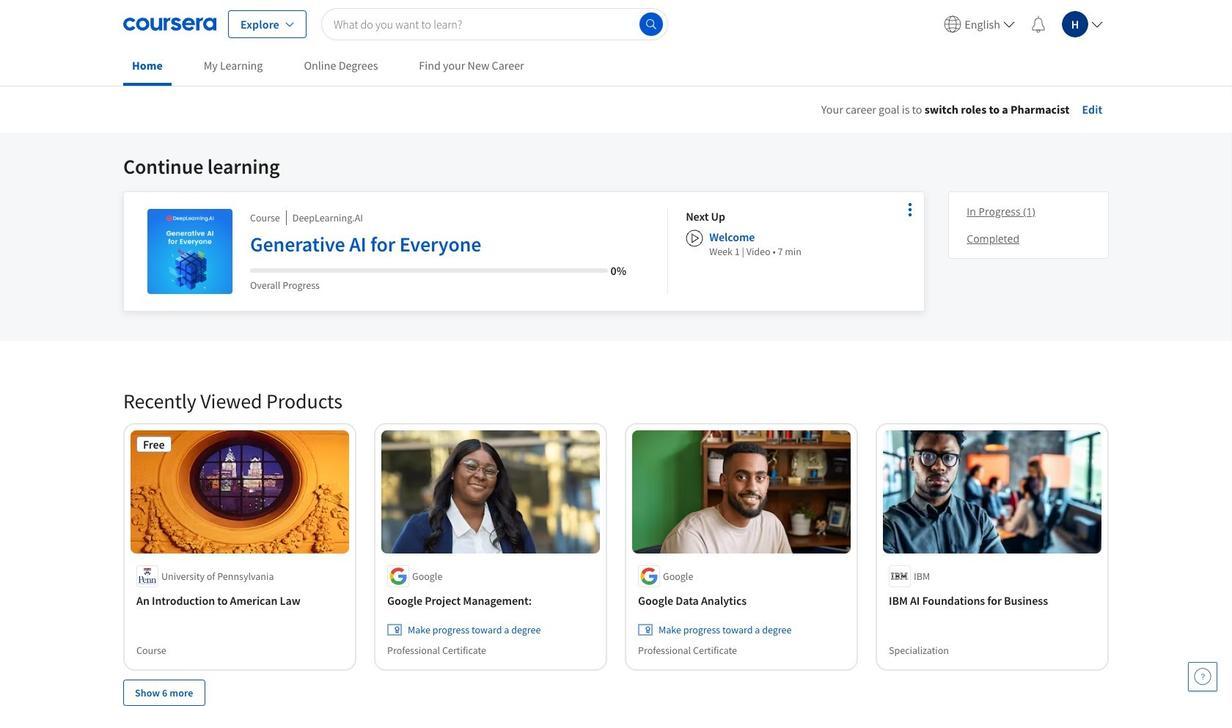 Task type: vqa. For each thing, say whether or not it's contained in the screenshot.
menu
yes



Task type: locate. For each thing, give the bounding box(es) containing it.
recently viewed products collection element
[[114, 365, 1118, 707]]

help center image
[[1194, 668, 1212, 686]]

coursera image
[[123, 12, 216, 36]]

What do you want to learn? text field
[[321, 8, 668, 40]]

menu
[[939, 0, 1109, 48]]

None search field
[[321, 8, 668, 40]]

generative ai for everyone image
[[147, 209, 233, 294]]

more option for generative ai for everyone image
[[900, 200, 921, 220]]



